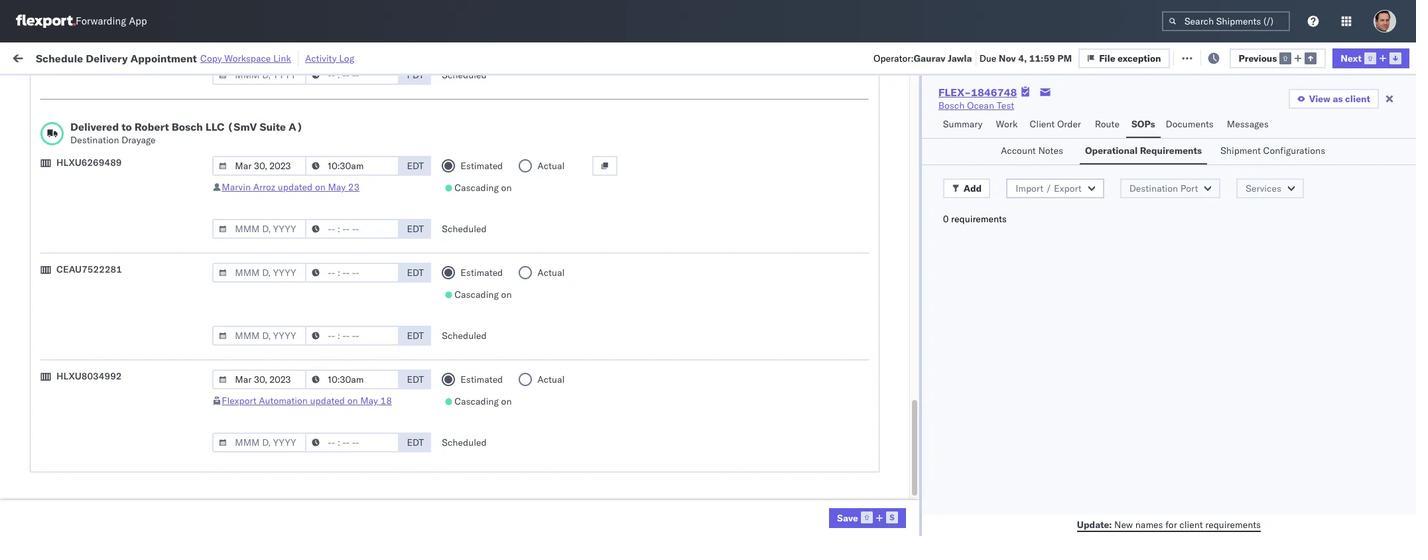 Task type: describe. For each thing, give the bounding box(es) containing it.
client
[[1030, 118, 1055, 130]]

flex-1846748 link
[[939, 86, 1017, 99]]

2 -- : -- -- text field from the top
[[305, 263, 400, 283]]

4 resize handle column header from the left
[[555, 103, 570, 536]]

schedule pickup from los angeles, ca link for 3rd "schedule pickup from los angeles, ca" button
[[31, 246, 194, 259]]

(smv
[[227, 120, 257, 133]]

jan for 23,
[[311, 452, 326, 463]]

2022 right 13,
[[353, 335, 376, 347]]

2023 for 11:59 pm pst, jan 12, 2023
[[350, 422, 373, 434]]

scheduled for hlxu8034992
[[442, 437, 487, 449]]

pdt, for schedule pickup from los angeles, ca link related to 4th "schedule pickup from los angeles, ca" button from the bottom of the page
[[294, 189, 315, 201]]

view as client button
[[1289, 89, 1379, 109]]

notes
[[1039, 145, 1064, 157]]

fcl for confirm pickup from los angeles, ca link
[[505, 364, 522, 376]]

4, for schedule pickup from los angeles, ca link for 5th "schedule pickup from los angeles, ca" button from the bottom of the page
[[337, 160, 345, 172]]

1 schedule pickup from los angeles, ca button from the top
[[31, 158, 194, 173]]

ceau7522281, hlxu6269489, hlxu8034992 for omkar savant
[[960, 188, 1166, 200]]

los for the confirm pickup from los angeles, ca button
[[120, 363, 135, 375]]

from down the confirm pickup from los angeles, ca button
[[103, 422, 123, 434]]

documents button
[[1161, 112, 1222, 138]]

pm for fifth "schedule pickup from los angeles, ca" button from the top
[[277, 422, 292, 434]]

11:59 up 11:00
[[249, 247, 275, 259]]

edt for 4th -- : -- -- text field from the top of the page
[[407, 437, 424, 449]]

0 vertical spatial jawla
[[948, 52, 972, 64]]

pm for schedule delivery appointment button related to 11:59 pm pdt, nov 4, 2022
[[277, 218, 292, 230]]

nov for 11:00 pm pst, nov 8, 2022's upload customs clearance documents link
[[317, 276, 334, 288]]

delivery for 8:30 pm pst, jan 23, 2023
[[72, 451, 106, 463]]

confirm delivery link
[[31, 392, 101, 405]]

confirm pickup from los angeles, ca button
[[31, 363, 189, 377]]

am for pst,
[[271, 393, 287, 405]]

0 vertical spatial requirements
[[952, 213, 1007, 225]]

status
[[73, 82, 96, 92]]

edt for 3rd -- : -- -- text field from the bottom
[[407, 223, 424, 235]]

bosch inside delivered to robert bosch llc (smv suite a) destination drayage
[[172, 120, 203, 133]]

order
[[1058, 118, 1081, 130]]

205 on track
[[306, 51, 360, 63]]

24,
[[331, 393, 346, 405]]

flexport automation updated on may 18 button
[[222, 395, 392, 407]]

updated for arroz
[[278, 181, 313, 193]]

upload for 11:00 pm pst, nov 8, 2022
[[31, 276, 61, 288]]

confirm pickup from los angeles, ca
[[31, 363, 189, 375]]

4:00
[[249, 364, 269, 376]]

actual for marvin arroz updated on may 23
[[538, 160, 565, 172]]

4 flex-1889466 from the top
[[856, 393, 925, 405]]

pickup down hlxu6269489 in the top left of the page
[[72, 188, 101, 200]]

2 2130387 from the top
[[885, 481, 925, 493]]

18
[[381, 395, 392, 407]]

hlxu6269489
[[56, 157, 122, 169]]

6 resize handle column header from the left
[[812, 103, 828, 536]]

route button
[[1090, 112, 1127, 138]]

8 resize handle column header from the left
[[1039, 103, 1055, 536]]

0 horizontal spatial exception
[[1118, 52, 1161, 64]]

delivery up ready
[[86, 51, 128, 65]]

2 1889466 from the top
[[885, 335, 925, 347]]

jaehyung
[[1257, 510, 1296, 522]]

export
[[1054, 182, 1082, 194]]

dec for 24,
[[312, 393, 329, 405]]

angeles, for schedule pickup from los angeles, ca link associated with 2nd "schedule pickup from los angeles, ca" button from the bottom
[[142, 305, 179, 317]]

import / export
[[1016, 182, 1082, 194]]

account notes button
[[996, 139, 1072, 165]]

19,
[[338, 130, 352, 142]]

11:59 pm pdt, nov 4, 2022 for schedule pickup from los angeles, ca link for 5th "schedule pickup from los angeles, ca" button from the bottom of the page
[[249, 160, 371, 172]]

1 vertical spatial client
[[1180, 519, 1203, 530]]

12:00 am pdt, aug 19, 2022
[[249, 130, 378, 142]]

delivery for 6:00 am pst, dec 24, 2022
[[67, 392, 101, 404]]

appointment for 8:30 pm pst, jan 23, 2023
[[109, 451, 163, 463]]

client inside button
[[1346, 93, 1371, 105]]

11:59 up the "4:00"
[[249, 335, 275, 347]]

9 resize handle column header from the left
[[1234, 103, 1250, 536]]

mmm d, yyyy text field for third -- : -- -- text box from the bottom
[[213, 65, 307, 85]]

1 resize handle column header from the left
[[225, 103, 241, 536]]

4 -- : -- -- text field from the top
[[305, 433, 400, 452]]

from up the ceau7522281
[[103, 246, 123, 258]]

documents for flex-1846748
[[148, 276, 196, 288]]

3 -- : -- -- text field from the top
[[305, 370, 400, 389]]

marvin arroz updated on may 23 button
[[222, 181, 360, 193]]

confirm pickup from los angeles, ca link
[[31, 363, 189, 376]]

3 ceau7522281, hlxu6269489, hlxu8034992 from the top
[[960, 218, 1166, 230]]

11:59 down arroz
[[249, 218, 275, 230]]

drayage
[[122, 134, 156, 146]]

port
[[1181, 182, 1198, 194]]

risk
[[275, 51, 290, 63]]

update:
[[1077, 519, 1112, 530]]

suite
[[260, 120, 286, 133]]

3 hlxu6269489, from the top
[[1030, 218, 1098, 230]]

view as client
[[1310, 93, 1371, 105]]

appointment for 11:59 pm pdt, nov 4, 2022
[[109, 217, 163, 229]]

fcl for schedule pickup from los angeles, ca link for 3rd "schedule pickup from los angeles, ca" button
[[505, 247, 522, 259]]

0 horizontal spatial file
[[1099, 52, 1116, 64]]

progress
[[208, 82, 241, 92]]

deadline button
[[242, 104, 401, 117]]

3 -- : -- -- text field from the top
[[305, 326, 400, 346]]

5 resize handle column header from the left
[[656, 103, 672, 536]]

filtered
[[13, 81, 46, 93]]

by:
[[48, 81, 61, 93]]

client order
[[1030, 118, 1081, 130]]

shipment configurations button
[[1216, 139, 1337, 165]]

in
[[199, 82, 206, 92]]

netherlands
[[31, 487, 82, 499]]

3 schedule pickup from los angeles, ca button from the top
[[31, 246, 194, 260]]

schedule for schedule delivery appointment button associated with 11:59 pm pst, dec 13, 2022
[[31, 334, 70, 346]]

schedule for schedule pickup from rotterdam, netherlands button
[[31, 473, 70, 485]]

dec for 23,
[[311, 364, 328, 376]]

track
[[338, 51, 360, 63]]

savant
[[1287, 189, 1316, 201]]

numbers for container numbers
[[997, 107, 1030, 117]]

2 vertical spatial destination
[[1348, 510, 1397, 522]]

0 horizontal spatial work
[[145, 51, 168, 63]]

pm for 5th "schedule pickup from los angeles, ca" button from the bottom of the page
[[277, 160, 292, 172]]

5 schedule pickup from los angeles, ca button from the top
[[31, 421, 194, 436]]

pickup inside button
[[67, 363, 95, 375]]

pickup down the ceau7522281
[[72, 305, 101, 317]]

schedule pickup from los angeles, ca link for fifth "schedule pickup from los angeles, ca" button from the top
[[31, 421, 194, 434]]

/
[[1046, 182, 1052, 194]]

3 flex-1889466 from the top
[[856, 364, 925, 376]]

12,
[[334, 422, 348, 434]]

customs for 12:00
[[63, 130, 100, 142]]

status ready for work, blocked, in progress
[[73, 82, 241, 92]]

operational
[[1085, 145, 1138, 157]]

schedule pickup from los angeles, ca link for 2nd "schedule pickup from los angeles, ca" button from the bottom
[[31, 304, 194, 317]]

ocean fcl for schedule delivery appointment link for 11:59 pm pdt, nov 4, 2022
[[476, 218, 522, 230]]

los for 5th "schedule pickup from los angeles, ca" button from the bottom of the page
[[125, 159, 140, 171]]

from down the ceau7522281
[[103, 305, 123, 317]]

appointment up status ready for work, blocked, in progress
[[130, 51, 197, 65]]

robert
[[134, 120, 169, 133]]

ceau7522281, hlxu6269489, hlxu8034992 for gaurav jawla
[[960, 159, 1166, 171]]

6 fcl from the top
[[505, 306, 522, 317]]

work,
[[140, 82, 161, 92]]

schedule for 3rd "schedule pickup from los angeles, ca" button
[[31, 246, 70, 258]]

2 cascading on from the top
[[455, 289, 512, 301]]

11:59 right the due
[[1030, 52, 1055, 64]]

schedule delivery appointment for 11:59 pm pdt, nov 4, 2022
[[31, 217, 163, 229]]

angeles, for schedule pickup from los angeles, ca link for 3rd "schedule pickup from los angeles, ca" button
[[142, 246, 179, 258]]

activity log
[[305, 52, 354, 64]]

nov for schedule pickup from los angeles, ca link for 3rd "schedule pickup from los angeles, ca" button
[[317, 247, 335, 259]]

4 schedule pickup from los angeles, ca from the top
[[31, 305, 194, 317]]

rotterdam,
[[125, 473, 172, 485]]

log
[[339, 52, 354, 64]]

4 schedule pickup from los angeles, ca button from the top
[[31, 304, 194, 319]]

pst, for 11:59 pm pst, dec 13, 2022
[[294, 335, 314, 347]]

1 horizontal spatial for
[[1166, 519, 1177, 530]]

3 resize handle column header from the left
[[453, 103, 469, 536]]

ceau7522281, for gaurav
[[960, 159, 1028, 171]]

gaurav jawla for test123456
[[1257, 160, 1312, 172]]

snoozed
[[277, 82, 308, 92]]

2 flex-2130387 from the top
[[856, 481, 925, 493]]

no
[[314, 82, 325, 92]]

pdt, for schedule delivery appointment link for 11:59 pm pdt, nov 4, 2022
[[294, 218, 315, 230]]

gaurav for ceau7522281, hlxu6269489, hlxu8034992
[[1257, 160, 1287, 172]]

2 schedule pickup from los angeles, ca from the top
[[31, 188, 194, 200]]

1 scheduled from the top
[[442, 69, 487, 81]]

to
[[122, 120, 132, 133]]

pickup down confirm delivery button
[[72, 422, 101, 434]]

bosch inside bosch ocean test link
[[939, 100, 965, 111]]

upload customs clearance documents for 12:00
[[31, 130, 196, 142]]

services button
[[1237, 178, 1304, 198]]

save
[[837, 512, 858, 524]]

upload customs clearance documents button for 11:00 pm pst, nov 8, 2022
[[31, 275, 196, 290]]

1 horizontal spatial exception
[[1208, 51, 1251, 63]]

account
[[1001, 145, 1036, 157]]

import work
[[113, 51, 168, 63]]

omkar
[[1257, 189, 1285, 201]]

container numbers
[[960, 107, 1030, 117]]

205
[[306, 51, 323, 63]]

1 flex-1889466 from the top
[[856, 306, 925, 317]]

1662119
[[885, 510, 925, 522]]

operational requirements button
[[1080, 139, 1208, 165]]

schedule pickup from rotterdam, netherlands button
[[31, 473, 224, 501]]

caiu7969337
[[960, 130, 1022, 142]]

schedule for 4th "schedule pickup from los angeles, ca" button from the bottom of the page
[[31, 188, 70, 200]]

11:59 down 12:00
[[249, 189, 275, 201]]

pm for upload customs clearance documents button associated with 11:00 pm pst, nov 8, 2022
[[277, 276, 292, 288]]

snoozed : no
[[277, 82, 325, 92]]

ymluw236679313
[[1061, 130, 1147, 142]]

6:00 am pst, dec 24, 2022
[[249, 393, 371, 405]]

7 fcl from the top
[[505, 335, 522, 347]]

cascading for flexport automation updated on may 18
[[455, 395, 499, 407]]

previous
[[1239, 52, 1277, 64]]

workitem button
[[8, 104, 228, 117]]

nov for schedule pickup from los angeles, ca link related to 4th "schedule pickup from los angeles, ca" button from the bottom of the page
[[317, 189, 335, 201]]

pm up mbl/mawb
[[1058, 52, 1072, 64]]

llc
[[206, 120, 225, 133]]

ocean fcl for 11:00 pm pst, nov 8, 2022's upload customs clearance documents link
[[476, 276, 522, 288]]

summary
[[943, 118, 983, 130]]

1 -- : -- -- text field from the top
[[305, 156, 400, 176]]

pm for schedule delivery appointment button associated with 11:59 pm pst, dec 13, 2022
[[277, 335, 292, 347]]

11 resize handle column header from the left
[[1383, 103, 1399, 536]]

delivered
[[70, 120, 119, 133]]

action
[[1370, 51, 1399, 63]]

pdt, for schedule pickup from los angeles, ca link for 5th "schedule pickup from los angeles, ca" button from the bottom of the page
[[294, 160, 315, 172]]

2 schedule pickup from los angeles, ca button from the top
[[31, 187, 194, 202]]

mmm d, yyyy text field for arroz
[[213, 219, 307, 239]]

account notes
[[1001, 145, 1064, 157]]

2022 down the 23
[[348, 218, 371, 230]]

hlxu8034992 down destination port
[[1101, 218, 1166, 230]]

mmm d, yyyy text field for 2nd -- : -- -- text field from the bottom
[[213, 370, 307, 389]]

mmm d, yyyy text field for 2nd -- : -- -- text box from the top of the page
[[213, 263, 307, 283]]

from inside button
[[98, 363, 117, 375]]

confirm for confirm delivery
[[31, 392, 64, 404]]

5 schedule pickup from los angeles, ca from the top
[[31, 422, 194, 434]]

as
[[1333, 93, 1343, 105]]

updated for automation
[[310, 395, 345, 407]]

pdt
[[407, 69, 424, 81]]

operator:
[[874, 52, 914, 64]]

angeles, for schedule pickup from los angeles, ca link for fifth "schedule pickup from los angeles, ca" button from the top
[[142, 422, 179, 434]]

11:00
[[249, 276, 275, 288]]

1 flex-2130387 from the top
[[856, 452, 925, 463]]

mbl/mawb numbers
[[1061, 107, 1143, 117]]

schedule delivery appointment button for 11:59 pm pdt, nov 4, 2022
[[31, 217, 163, 231]]

3 fcl from the top
[[505, 218, 522, 230]]



Task type: vqa. For each thing, say whether or not it's contained in the screenshot.
the rightmost items
no



Task type: locate. For each thing, give the bounding box(es) containing it.
gaurav down shipment configurations
[[1257, 160, 1287, 172]]

Search Work text field
[[970, 47, 1115, 67]]

4 scheduled from the top
[[442, 437, 487, 449]]

11:59 pm pdt, nov 4, 2022 up marvin arroz updated on may 23
[[249, 160, 371, 172]]

1 vertical spatial 2023
[[345, 452, 368, 463]]

schedule delivery appointment link up the ceau7522281
[[31, 217, 163, 230]]

2 upload customs clearance documents button from the top
[[31, 275, 196, 290]]

delivery for 11:59 pm pdt, nov 4, 2022
[[72, 217, 106, 229]]

my work
[[13, 48, 72, 67]]

schedule delivery appointment for 11:59 pm pst, dec 13, 2022
[[31, 334, 163, 346]]

0 vertical spatial test123456
[[1061, 160, 1117, 172]]

0 vertical spatial actual
[[538, 160, 565, 172]]

pst, left 8,
[[294, 276, 314, 288]]

edt for fourth -- : -- -- text field from the bottom of the page
[[407, 160, 424, 172]]

batch action
[[1342, 51, 1399, 63]]

1 confirm from the top
[[31, 363, 64, 375]]

11:59 up arroz
[[249, 160, 275, 172]]

0 vertical spatial am
[[277, 130, 292, 142]]

3 scheduled from the top
[[442, 330, 487, 342]]

angeles,
[[142, 159, 179, 171], [142, 188, 179, 200], [142, 246, 179, 258], [142, 305, 179, 317], [137, 363, 173, 375], [142, 422, 179, 434]]

edt for 2nd -- : -- -- text field from the bottom
[[407, 374, 424, 385]]

destination port button
[[1120, 178, 1221, 198]]

1 horizontal spatial destination
[[1130, 182, 1178, 194]]

3 1889466 from the top
[[885, 364, 925, 376]]

0 vertical spatial customs
[[63, 130, 100, 142]]

7 ocean fcl from the top
[[476, 335, 522, 347]]

numbers up sops
[[1110, 107, 1143, 117]]

sops
[[1132, 118, 1155, 130]]

new
[[1115, 519, 1133, 530]]

1 upload customs clearance documents button from the top
[[31, 129, 196, 144]]

container numbers button
[[953, 104, 1042, 117]]

jan left the 12,
[[317, 422, 331, 434]]

flex-2130387 up flex-1662119
[[856, 481, 925, 493]]

10 resize handle column header from the left
[[1336, 103, 1352, 536]]

nov left 8,
[[317, 276, 334, 288]]

2022 down 13,
[[347, 364, 370, 376]]

schedule
[[36, 51, 83, 65], [31, 159, 70, 171], [31, 188, 70, 200], [31, 217, 70, 229], [31, 246, 70, 258], [31, 305, 70, 317], [31, 334, 70, 346], [31, 422, 70, 434], [31, 451, 70, 463], [31, 473, 70, 485]]

1 horizontal spatial client
[[1346, 93, 1371, 105]]

2022 for schedule pickup from los angeles, ca link for 3rd "schedule pickup from los angeles, ca" button
[[348, 247, 371, 259]]

angeles, inside confirm pickup from los angeles, ca link
[[137, 363, 173, 375]]

flex-2130387 down flex-1893174
[[856, 452, 925, 463]]

upload customs clearance documents link for 12:00 am pdt, aug 19, 2022
[[31, 129, 196, 142]]

pickup
[[72, 159, 101, 171], [72, 188, 101, 200], [72, 246, 101, 258], [72, 305, 101, 317], [67, 363, 95, 375], [72, 422, 101, 434], [72, 473, 101, 485]]

0 vertical spatial mmm d, yyyy text field
[[213, 219, 307, 239]]

may left 18 in the bottom left of the page
[[360, 395, 378, 407]]

deadline
[[249, 107, 281, 117]]

1 vertical spatial updated
[[310, 395, 345, 407]]

upload for 12:00 am pdt, aug 19, 2022
[[31, 130, 61, 142]]

2 test123456 from the top
[[1061, 189, 1117, 201]]

destination down delivered
[[70, 134, 119, 146]]

nov right the due
[[999, 52, 1016, 64]]

fcl for schedule pickup from los angeles, ca link for 5th "schedule pickup from los angeles, ca" button from the bottom of the page
[[505, 160, 522, 172]]

ocean
[[967, 100, 995, 111], [476, 160, 503, 172], [606, 160, 633, 172], [476, 189, 503, 201], [476, 218, 503, 230], [476, 247, 503, 259], [606, 247, 633, 259], [707, 247, 735, 259], [476, 276, 503, 288], [476, 306, 503, 317], [476, 335, 503, 347], [476, 364, 503, 376], [606, 364, 633, 376], [707, 364, 735, 376], [476, 393, 503, 405]]

2 -- : -- -- text field from the top
[[305, 219, 400, 239]]

schedule inside schedule pickup from rotterdam, netherlands
[[31, 473, 70, 485]]

from down drayage
[[103, 159, 123, 171]]

0 horizontal spatial may
[[328, 181, 346, 193]]

2023 down the 12,
[[345, 452, 368, 463]]

5 edt from the top
[[407, 374, 424, 385]]

confirm inside button
[[31, 363, 64, 375]]

client right the names
[[1180, 519, 1203, 530]]

2022 for confirm pickup from los angeles, ca link
[[347, 364, 370, 376]]

file exception down search shipments (/) text box
[[1189, 51, 1251, 63]]

jan for 12,
[[317, 422, 331, 434]]

delivery
[[86, 51, 128, 65], [72, 217, 106, 229], [72, 334, 106, 346], [67, 392, 101, 404], [72, 451, 106, 463]]

numbers for mbl/mawb numbers
[[1110, 107, 1143, 117]]

route
[[1095, 118, 1120, 130]]

exception down search shipments (/) text box
[[1208, 51, 1251, 63]]

file up mbl/mawb numbers
[[1099, 52, 1116, 64]]

3 actual from the top
[[538, 374, 565, 385]]

2 mmm d, yyyy text field from the top
[[213, 156, 307, 176]]

1 vertical spatial customs
[[63, 276, 100, 288]]

schedule delivery appointment up confirm pickup from los angeles, ca
[[31, 334, 163, 346]]

4 edt from the top
[[407, 330, 424, 342]]

clearance down workitem button
[[103, 130, 145, 142]]

destination left agen
[[1348, 510, 1397, 522]]

schedule pickup from los angeles, ca button down confirm delivery button
[[31, 421, 194, 436]]

1 horizontal spatial requirements
[[1206, 519, 1261, 530]]

1 edt from the top
[[407, 160, 424, 172]]

services
[[1246, 182, 1282, 194]]

2 vertical spatial schedule delivery appointment
[[31, 451, 163, 463]]

ceau7522281,
[[960, 159, 1028, 171], [960, 188, 1028, 200], [960, 218, 1028, 230]]

0 vertical spatial for
[[127, 82, 138, 92]]

2 scheduled from the top
[[442, 223, 487, 235]]

2023 right the 12,
[[350, 422, 373, 434]]

may left the 23
[[328, 181, 346, 193]]

2022 right 24,
[[348, 393, 371, 405]]

2 upload customs clearance documents link from the top
[[31, 275, 196, 288]]

0 horizontal spatial requirements
[[952, 213, 1007, 225]]

1 vertical spatial -- : -- -- text field
[[305, 263, 400, 283]]

due
[[980, 52, 997, 64]]

4,
[[1019, 52, 1027, 64], [337, 160, 345, 172], [337, 189, 345, 201], [337, 218, 345, 230], [337, 247, 345, 259]]

1 vertical spatial cascading on
[[455, 289, 512, 301]]

schedule for schedule delivery appointment button related to 11:59 pm pdt, nov 4, 2022
[[31, 217, 70, 229]]

11:59 pm pdt, nov 4, 2022 for schedule pickup from los angeles, ca link for 3rd "schedule pickup from los angeles, ca" button
[[249, 247, 371, 259]]

4 11:59 pm pdt, nov 4, 2022 from the top
[[249, 247, 371, 259]]

appointment for 11:59 pm pst, dec 13, 2022
[[109, 334, 163, 346]]

2022 for schedule pickup from los angeles, ca link for 5th "schedule pickup from los angeles, ca" button from the bottom of the page
[[348, 160, 371, 172]]

2 vertical spatial cascading
[[455, 395, 499, 407]]

1 vertical spatial upload customs clearance documents
[[31, 276, 196, 288]]

from left rotterdam,
[[103, 473, 123, 485]]

flex-1846748 button
[[835, 156, 928, 175], [835, 156, 928, 175], [835, 185, 928, 204], [835, 185, 928, 204], [835, 215, 928, 233], [835, 215, 928, 233], [835, 244, 928, 262], [835, 244, 928, 262], [835, 273, 928, 292], [835, 273, 928, 292]]

2 fcl from the top
[[505, 189, 522, 201]]

jawla for ceau7522281, hlxu6269489, hlxu8034992
[[1289, 160, 1312, 172]]

1 vertical spatial am
[[271, 393, 287, 405]]

23, for jan
[[328, 452, 342, 463]]

MMM D, YYYY text field
[[213, 65, 307, 85], [213, 156, 307, 176], [213, 263, 307, 283], [213, 370, 307, 389]]

forwarding
[[76, 15, 126, 28]]

delivery inside button
[[67, 392, 101, 404]]

pickup up netherlands
[[72, 473, 101, 485]]

2022 for schedule pickup from los angeles, ca link related to 4th "schedule pickup from los angeles, ca" button from the bottom of the page
[[348, 189, 371, 201]]

1846748
[[971, 86, 1017, 99], [885, 160, 925, 172], [885, 189, 925, 201], [885, 218, 925, 230], [885, 247, 925, 259], [885, 276, 925, 288]]

appointment up the ceau7522281
[[109, 217, 163, 229]]

ocean fcl for schedule pickup from los angeles, ca link for 3rd "schedule pickup from los angeles, ca" button
[[476, 247, 522, 259]]

2 edt from the top
[[407, 223, 424, 235]]

3 schedule delivery appointment link from the top
[[31, 450, 163, 463]]

import for import work
[[113, 51, 143, 63]]

2022 up 11:00 pm pst, nov 8, 2022
[[348, 247, 371, 259]]

angeles, for confirm pickup from los angeles, ca link
[[137, 363, 173, 375]]

11:59 pm pdt, nov 4, 2022 for schedule delivery appointment link for 11:59 pm pdt, nov 4, 2022
[[249, 218, 371, 230]]

confirm delivery button
[[31, 392, 101, 406]]

1 vertical spatial 2130387
[[885, 481, 925, 493]]

2 vertical spatial gaurav
[[1257, 160, 1287, 172]]

pdt, down marvin arroz updated on may 23 button
[[294, 218, 315, 230]]

0 vertical spatial cascading on
[[455, 182, 512, 194]]

Search Shipments (/) text field
[[1162, 11, 1290, 31]]

my
[[13, 48, 34, 67]]

11:59
[[1030, 52, 1055, 64], [249, 160, 275, 172], [249, 189, 275, 201], [249, 218, 275, 230], [249, 247, 275, 259], [249, 335, 275, 347], [249, 422, 275, 434]]

hlxu6269489, for gaurav jawla
[[1030, 159, 1098, 171]]

3 mmm d, yyyy text field from the top
[[213, 263, 307, 283]]

schedule pickup from los angeles, ca link down hlxu6269489 in the top left of the page
[[31, 187, 194, 201]]

client order button
[[1025, 112, 1090, 138]]

schedule pickup from los angeles, ca link down the ceau7522281
[[31, 304, 194, 317]]

pdt, up 11:00 pm pst, nov 8, 2022
[[294, 247, 315, 259]]

1 vertical spatial estimated
[[461, 267, 503, 279]]

1 fcl from the top
[[505, 160, 522, 172]]

1 vertical spatial schedule delivery appointment button
[[31, 333, 163, 348]]

appointment up rotterdam,
[[109, 451, 163, 463]]

cascading on for flexport automation updated on may 18
[[455, 395, 512, 407]]

11:59 up 8:30
[[249, 422, 275, 434]]

hlxu8034992 down operational requirements
[[1101, 159, 1166, 171]]

0 vertical spatial upload customs clearance documents button
[[31, 129, 196, 144]]

1 vertical spatial for
[[1166, 519, 1177, 530]]

2 upload from the top
[[31, 276, 61, 288]]

4 schedule pickup from los angeles, ca link from the top
[[31, 304, 194, 317]]

confirm inside button
[[31, 392, 64, 404]]

actual for flexport automation updated on may 18
[[538, 374, 565, 385]]

4 fcl from the top
[[505, 247, 522, 259]]

schedule pickup from los angeles, ca link
[[31, 158, 194, 172], [31, 187, 194, 201], [31, 246, 194, 259], [31, 304, 194, 317], [31, 421, 194, 434]]

0 vertical spatial 2023
[[350, 422, 373, 434]]

2 vertical spatial hlxu6269489,
[[1030, 218, 1098, 230]]

2 resize handle column header from the left
[[398, 103, 414, 536]]

confirm delivery
[[31, 392, 101, 404]]

schedule delivery appointment button up confirm pickup from los angeles, ca
[[31, 333, 163, 348]]

1 test123456 from the top
[[1061, 160, 1117, 172]]

ocean fcl for schedule pickup from los angeles, ca link related to 4th "schedule pickup from los angeles, ca" button from the bottom of the page
[[476, 189, 522, 201]]

0 vertical spatial client
[[1346, 93, 1371, 105]]

pst, for 4:00 pm pst, dec 23, 2022
[[288, 364, 309, 376]]

flex-1893174 button
[[835, 419, 928, 438], [835, 419, 928, 438]]

numbers
[[997, 107, 1030, 117], [1110, 107, 1143, 117]]

2 vertical spatial schedule delivery appointment link
[[31, 450, 163, 463]]

1 schedule pickup from los angeles, ca from the top
[[31, 159, 194, 171]]

from inside schedule pickup from rotterdam, netherlands
[[103, 473, 123, 485]]

jan down 11:59 pm pst, jan 12, 2023
[[311, 452, 326, 463]]

4:00 pm pst, dec 23, 2022
[[249, 364, 370, 376]]

pst, down 11:59 pm pst, jan 12, 2023
[[288, 452, 309, 463]]

scheduled for ceau7522281
[[442, 330, 487, 342]]

pdt, up marvin arroz updated on may 23
[[294, 160, 315, 172]]

1 vertical spatial jan
[[311, 452, 326, 463]]

1 vertical spatial upload customs clearance documents button
[[31, 275, 196, 290]]

1 mmm d, yyyy text field from the top
[[213, 65, 307, 85]]

confirm
[[31, 363, 64, 375], [31, 392, 64, 404]]

angeles, for schedule pickup from los angeles, ca link related to 4th "schedule pickup from los angeles, ca" button from the bottom of the page
[[142, 188, 179, 200]]

2 vertical spatial actual
[[538, 374, 565, 385]]

1 ocean fcl from the top
[[476, 160, 522, 172]]

1 horizontal spatial work
[[996, 118, 1018, 130]]

schedule for fifth "schedule pickup from los angeles, ca" button from the top
[[31, 422, 70, 434]]

0 vertical spatial flex-2130387
[[856, 452, 925, 463]]

upload down the workitem
[[31, 130, 61, 142]]

3 ceau7522281, from the top
[[960, 218, 1028, 230]]

documents for flex-1660288
[[148, 130, 196, 142]]

2 vertical spatial ceau7522281,
[[960, 218, 1028, 230]]

import inside button
[[1016, 182, 1044, 194]]

nov down the aug
[[317, 160, 335, 172]]

schedule delivery appointment link for 8:30 pm pst, jan 23, 2023
[[31, 450, 163, 463]]

pdt,
[[295, 130, 316, 142], [294, 160, 315, 172], [294, 189, 315, 201], [294, 218, 315, 230], [294, 247, 315, 259]]

2022
[[355, 130, 378, 142], [348, 160, 371, 172], [348, 189, 371, 201], [348, 218, 371, 230], [348, 247, 371, 259], [347, 276, 370, 288], [353, 335, 376, 347], [347, 364, 370, 376], [348, 393, 371, 405]]

2 vertical spatial mmm d, yyyy text field
[[213, 433, 307, 452]]

2 customs from the top
[[63, 276, 100, 288]]

0 vertical spatial ceau7522281,
[[960, 159, 1028, 171]]

1 vertical spatial jawla
[[1289, 130, 1312, 142]]

test123456 for omkar savant
[[1061, 189, 1117, 201]]

3 schedule delivery appointment button from the top
[[31, 450, 163, 465]]

0 vertical spatial may
[[328, 181, 346, 193]]

ocean fcl for confirm pickup from los angeles, ca link
[[476, 364, 522, 376]]

0 horizontal spatial numbers
[[997, 107, 1030, 117]]

pdt, for upload customs clearance documents link for 12:00 am pdt, aug 19, 2022
[[295, 130, 316, 142]]

0 vertical spatial estimated
[[461, 160, 503, 172]]

1 schedule pickup from los angeles, ca link from the top
[[31, 158, 194, 172]]

1 vertical spatial schedule delivery appointment
[[31, 334, 163, 346]]

flexport
[[222, 395, 257, 407]]

flex-2130387 button
[[835, 448, 928, 467], [835, 448, 928, 467], [835, 477, 928, 496], [835, 477, 928, 496]]

6 edt from the top
[[407, 437, 424, 449]]

fcl for schedule pickup from los angeles, ca link related to 4th "schedule pickup from los angeles, ca" button from the bottom of the page
[[505, 189, 522, 201]]

1 vertical spatial destination
[[1130, 182, 1178, 194]]

1 vertical spatial work
[[996, 118, 1018, 130]]

9 ocean fcl from the top
[[476, 393, 522, 405]]

batch
[[1342, 51, 1368, 63]]

cascading on for marvin arroz updated on may 23
[[455, 182, 512, 194]]

configurations
[[1264, 145, 1326, 157]]

2130387 up 1662119 at the bottom of page
[[885, 481, 925, 493]]

2 vertical spatial cascading on
[[455, 395, 512, 407]]

0 requirements
[[943, 213, 1007, 225]]

2 mmm d, yyyy text field from the top
[[213, 326, 307, 346]]

file
[[1189, 51, 1206, 63], [1099, 52, 1116, 64]]

2022 down 19,
[[348, 189, 371, 201]]

23, for dec
[[330, 364, 345, 376]]

am for pdt,
[[277, 130, 292, 142]]

0 horizontal spatial destination
[[70, 134, 119, 146]]

1 ceau7522281, from the top
[[960, 159, 1028, 171]]

flexport. image
[[16, 15, 76, 28]]

import inside button
[[113, 51, 143, 63]]

pst, up '6:00 am pst, dec 24, 2022'
[[288, 364, 309, 376]]

add button
[[943, 178, 991, 198]]

1 horizontal spatial numbers
[[1110, 107, 1143, 117]]

-- : -- -- text field down the 23
[[305, 219, 400, 239]]

schedule delivery appointment button for 11:59 pm pst, dec 13, 2022
[[31, 333, 163, 348]]

1 -- : -- -- text field from the top
[[305, 65, 400, 85]]

pickup inside schedule pickup from rotterdam, netherlands
[[72, 473, 101, 485]]

3 11:59 pm pdt, nov 4, 2022 from the top
[[249, 218, 371, 230]]

0 vertical spatial updated
[[278, 181, 313, 193]]

delivery up schedule pickup from rotterdam, netherlands
[[72, 451, 106, 463]]

1 horizontal spatial import
[[1016, 182, 1044, 194]]

0 vertical spatial upload customs clearance documents
[[31, 130, 196, 142]]

container
[[960, 107, 995, 117]]

1 cascading from the top
[[455, 182, 499, 194]]

nov up 11:00 pm pst, nov 8, 2022
[[317, 247, 335, 259]]

am right 6:00
[[271, 393, 287, 405]]

work up status ready for work, blocked, in progress
[[145, 51, 168, 63]]

cascading
[[455, 182, 499, 194], [455, 289, 499, 301], [455, 395, 499, 407]]

9 fcl from the top
[[505, 393, 522, 405]]

0 vertical spatial jan
[[317, 422, 331, 434]]

schedule delivery appointment copy workspace link
[[36, 51, 291, 65]]

schedule pickup from rotterdam, netherlands
[[31, 473, 172, 499]]

7 resize handle column header from the left
[[937, 103, 953, 536]]

0 vertical spatial 2130387
[[885, 452, 925, 463]]

bosch
[[939, 100, 965, 111], [172, 120, 203, 133], [577, 160, 603, 172], [577, 247, 603, 259], [679, 247, 705, 259], [577, 364, 603, 376], [679, 364, 705, 376]]

2 flex-1889466 from the top
[[856, 335, 925, 347]]

0 vertical spatial work
[[145, 51, 168, 63]]

5 schedule pickup from los angeles, ca link from the top
[[31, 421, 194, 434]]

pm right the "4:00"
[[271, 364, 286, 376]]

3 mmm d, yyyy text field from the top
[[213, 433, 307, 452]]

schedule for schedule delivery appointment button for 8:30 pm pst, jan 23, 2023
[[31, 451, 70, 463]]

dec left 13,
[[317, 335, 334, 347]]

2 ocean fcl from the top
[[476, 189, 522, 201]]

pdt, for schedule pickup from los angeles, ca link for 3rd "schedule pickup from los angeles, ca" button
[[294, 247, 315, 259]]

from down hlxu6269489 in the top left of the page
[[103, 188, 123, 200]]

1 gaurav jawla from the top
[[1257, 130, 1312, 142]]

1 vertical spatial upload
[[31, 276, 61, 288]]

2 hlxu6269489, from the top
[[1030, 188, 1098, 200]]

test123456 right /
[[1061, 189, 1117, 201]]

activity
[[305, 52, 337, 64]]

jawla
[[948, 52, 972, 64], [1289, 130, 1312, 142], [1289, 160, 1312, 172]]

confirm for confirm pickup from los angeles, ca
[[31, 363, 64, 375]]

1 vertical spatial upload customs clearance documents link
[[31, 275, 196, 288]]

1 vertical spatial schedule delivery appointment link
[[31, 333, 163, 347]]

destination left port
[[1130, 182, 1178, 194]]

1 actual from the top
[[538, 160, 565, 172]]

1 vertical spatial actual
[[538, 267, 565, 279]]

hlxu8034992 up confirm delivery
[[56, 370, 122, 382]]

4, for schedule pickup from los angeles, ca link related to 4th "schedule pickup from los angeles, ca" button from the bottom of the page
[[337, 189, 345, 201]]

6 ocean fcl from the top
[[476, 306, 522, 317]]

pickup up the ceau7522281
[[72, 246, 101, 258]]

1 vertical spatial 23,
[[328, 452, 342, 463]]

2022 right 8,
[[347, 276, 370, 288]]

at
[[264, 51, 273, 63]]

4, for schedule pickup from los angeles, ca link for 3rd "schedule pickup from los angeles, ca" button
[[337, 247, 345, 259]]

0 vertical spatial 23,
[[330, 364, 345, 376]]

schedule delivery appointment button for 8:30 pm pst, jan 23, 2023
[[31, 450, 163, 465]]

update: new names for client requirements
[[1077, 519, 1261, 530]]

ceau7522281, down add
[[960, 218, 1028, 230]]

schedule pickup from los angeles, ca button down the ceau7522281
[[31, 304, 194, 319]]

1 - from the left
[[1061, 510, 1067, 522]]

operator
[[1257, 107, 1289, 117]]

2 actual from the top
[[538, 267, 565, 279]]

1 horizontal spatial may
[[360, 395, 378, 407]]

fcl for 11:00 pm pst, nov 8, 2022's upload customs clearance documents link
[[505, 276, 522, 288]]

0 vertical spatial destination
[[70, 134, 119, 146]]

pst, for 8:30 pm pst, jan 23, 2023
[[288, 452, 309, 463]]

upload customs clearance documents down workitem button
[[31, 130, 196, 142]]

12:00
[[249, 130, 275, 142]]

gaurav jawla up configurations
[[1257, 130, 1312, 142]]

pm right 8:30
[[271, 452, 286, 463]]

schedule delivery appointment up schedule pickup from rotterdam, netherlands
[[31, 451, 163, 463]]

test123456 for gaurav jawla
[[1061, 160, 1117, 172]]

-- : -- -- text field
[[305, 65, 400, 85], [305, 263, 400, 283], [305, 326, 400, 346]]

import up ready
[[113, 51, 143, 63]]

schedule pickup from los angeles, ca up the ceau7522281
[[31, 246, 194, 258]]

upload customs clearance documents for 11:00
[[31, 276, 196, 288]]

due nov 4, 11:59 pm
[[980, 52, 1072, 64]]

pm for the confirm pickup from los angeles, ca button
[[271, 364, 286, 376]]

ocean fcl for confirm delivery link
[[476, 393, 522, 405]]

test123456 down "operational"
[[1061, 160, 1117, 172]]

schedule pickup from los angeles, ca down drayage
[[31, 159, 194, 171]]

0 vertical spatial hlxu6269489,
[[1030, 159, 1098, 171]]

resize handle column header
[[225, 103, 241, 536], [398, 103, 414, 536], [453, 103, 469, 536], [555, 103, 570, 536], [656, 103, 672, 536], [812, 103, 828, 536], [937, 103, 953, 536], [1039, 103, 1055, 536], [1234, 103, 1250, 536], [1336, 103, 1352, 536], [1383, 103, 1399, 536]]

requirements
[[952, 213, 1007, 225], [1206, 519, 1261, 530]]

hlxu8034992 down 'operational requirements' button
[[1101, 188, 1166, 200]]

from up confirm delivery
[[98, 363, 117, 375]]

2022 for upload customs clearance documents link for 12:00 am pdt, aug 19, 2022
[[355, 130, 378, 142]]

2 estimated from the top
[[461, 267, 503, 279]]

destination inside delivered to robert bosch llc (smv suite a) destination drayage
[[70, 134, 119, 146]]

0 vertical spatial confirm
[[31, 363, 64, 375]]

file down search shipments (/) text box
[[1189, 51, 1206, 63]]

for left 'work,'
[[127, 82, 138, 92]]

13,
[[336, 335, 351, 347]]

gaurav for caiu7969337
[[1257, 130, 1287, 142]]

nov for schedule delivery appointment link for 11:59 pm pdt, nov 4, 2022
[[317, 218, 335, 230]]

upload customs clearance documents
[[31, 130, 196, 142], [31, 276, 196, 288]]

2 vertical spatial -- : -- -- text field
[[305, 326, 400, 346]]

1 mmm d, yyyy text field from the top
[[213, 219, 307, 239]]

2 - from the left
[[1067, 510, 1073, 522]]

1 numbers from the left
[[997, 107, 1030, 117]]

work button
[[991, 112, 1025, 138]]

2130387
[[885, 452, 925, 463], [885, 481, 925, 493]]

23, down the 12,
[[328, 452, 342, 463]]

1 schedule delivery appointment button from the top
[[31, 217, 163, 231]]

1 vertical spatial dec
[[311, 364, 328, 376]]

pm for schedule delivery appointment button for 8:30 pm pst, jan 23, 2023
[[271, 452, 286, 463]]

dec for 13,
[[317, 335, 334, 347]]

copy
[[200, 52, 222, 64]]

import for import / export
[[1016, 182, 1044, 194]]

2 schedule delivery appointment button from the top
[[31, 333, 163, 348]]

jawla up configurations
[[1289, 130, 1312, 142]]

pm for 4th "schedule pickup from los angeles, ca" button from the bottom of the page
[[277, 189, 292, 201]]

0 horizontal spatial file exception
[[1099, 52, 1161, 64]]

1 vertical spatial flex-2130387
[[856, 481, 925, 493]]

appointment up confirm pickup from los angeles, ca link
[[109, 334, 163, 346]]

pst, for 11:00 pm pst, nov 8, 2022
[[294, 276, 314, 288]]

MMM D, YYYY text field
[[213, 219, 307, 239], [213, 326, 307, 346], [213, 433, 307, 452]]

3 schedule pickup from los angeles, ca from the top
[[31, 246, 194, 258]]

jaehyung choi - test destination agen
[[1257, 510, 1417, 522]]

760 at risk
[[245, 51, 290, 63]]

may for 23
[[328, 181, 346, 193]]

1 1889466 from the top
[[885, 306, 925, 317]]

2 schedule delivery appointment link from the top
[[31, 333, 163, 347]]

shipment configurations
[[1221, 145, 1326, 157]]

5 ocean fcl from the top
[[476, 276, 522, 288]]

schedule pickup from los angeles, ca down hlxu6269489 in the top left of the page
[[31, 188, 194, 200]]

flex-2130387
[[856, 452, 925, 463], [856, 481, 925, 493]]

1 vertical spatial requirements
[[1206, 519, 1261, 530]]

1 cascading on from the top
[[455, 182, 512, 194]]

1 vertical spatial mmm d, yyyy text field
[[213, 326, 307, 346]]

0 vertical spatial -- : -- -- text field
[[305, 65, 400, 85]]

abcd1234560
[[960, 510, 1026, 522]]

2 cascading from the top
[[455, 289, 499, 301]]

updated up the 12,
[[310, 395, 345, 407]]

gaurav jawla for ymluw236679313
[[1257, 130, 1312, 142]]

flex-1889466
[[856, 306, 925, 317], [856, 335, 925, 347], [856, 364, 925, 376], [856, 393, 925, 405]]

customs up hlxu6269489 in the top left of the page
[[63, 130, 100, 142]]

1 vertical spatial confirm
[[31, 392, 64, 404]]

1 2130387 from the top
[[885, 452, 925, 463]]

angeles, for schedule pickup from los angeles, ca link for 5th "schedule pickup from los angeles, ca" button from the bottom of the page
[[142, 159, 179, 171]]

2 confirm from the top
[[31, 392, 64, 404]]

2 vertical spatial schedule delivery appointment button
[[31, 450, 163, 465]]

1 schedule delivery appointment from the top
[[31, 217, 163, 229]]

0 vertical spatial upload
[[31, 130, 61, 142]]

link
[[273, 52, 291, 64]]

0 vertical spatial dec
[[317, 335, 334, 347]]

2 schedule delivery appointment from the top
[[31, 334, 163, 346]]

ca inside button
[[176, 363, 189, 375]]

1 vertical spatial ceau7522281, hlxu6269489, hlxu8034992
[[960, 188, 1166, 200]]

updated right arroz
[[278, 181, 313, 193]]

pm up 11:00 pm pst, nov 8, 2022
[[277, 247, 292, 259]]

1 vertical spatial clearance
[[103, 276, 145, 288]]

2022 right 19,
[[355, 130, 378, 142]]

1 schedule delivery appointment link from the top
[[31, 217, 163, 230]]

11:59 pm pst, jan 12, 2023
[[249, 422, 373, 434]]

upload customs clearance documents link for 11:00 pm pst, nov 8, 2022
[[31, 275, 196, 288]]

hlxu8034992
[[1101, 159, 1166, 171], [1101, 188, 1166, 200], [1101, 218, 1166, 230], [56, 370, 122, 382]]

filtered by:
[[13, 81, 61, 93]]

nov for schedule pickup from los angeles, ca link for 5th "schedule pickup from los angeles, ca" button from the bottom of the page
[[317, 160, 335, 172]]

add
[[964, 182, 982, 194]]

3 - from the left
[[1320, 510, 1326, 522]]

pm right arroz
[[277, 189, 292, 201]]

1 vertical spatial import
[[1016, 182, 1044, 194]]

1 vertical spatial test123456
[[1061, 189, 1117, 201]]

1 vertical spatial may
[[360, 395, 378, 407]]

schedule for 5th "schedule pickup from los angeles, ca" button from the bottom of the page
[[31, 159, 70, 171]]

1 vertical spatial gaurav jawla
[[1257, 160, 1312, 172]]

workitem
[[15, 107, 49, 117]]

2 vertical spatial ceau7522281, hlxu6269489, hlxu8034992
[[960, 218, 1166, 230]]

pm right 11:00
[[277, 276, 292, 288]]

0 vertical spatial schedule delivery appointment link
[[31, 217, 163, 230]]

import work button
[[107, 42, 174, 72]]

may for 18
[[360, 395, 378, 407]]

ocean fcl for 11:59 pm pst, dec 13, 2022 schedule delivery appointment link
[[476, 335, 522, 347]]

0 vertical spatial gaurav
[[914, 52, 946, 64]]

-- : -- -- text field
[[305, 156, 400, 176], [305, 219, 400, 239], [305, 370, 400, 389], [305, 433, 400, 452]]

3 cascading on from the top
[[455, 395, 512, 407]]

delivered to robert bosch llc (smv suite a) destination drayage
[[70, 120, 303, 146]]

destination inside destination port button
[[1130, 182, 1178, 194]]

schedule pickup from los angeles, ca link for 5th "schedule pickup from los angeles, ca" button from the bottom of the page
[[31, 158, 194, 172]]

-- : -- -- text field up the 23
[[305, 156, 400, 176]]

pm down automation
[[277, 422, 292, 434]]

los for 3rd "schedule pickup from los angeles, ca" button
[[125, 246, 140, 258]]

marvin
[[222, 181, 251, 193]]

work down container numbers button at the right of the page
[[996, 118, 1018, 130]]

schedule pickup from los angeles, ca button down drayage
[[31, 158, 194, 173]]

0 vertical spatial ceau7522281, hlxu6269489, hlxu8034992
[[960, 159, 1166, 171]]

delivery up the ceau7522281
[[72, 217, 106, 229]]

1 clearance from the top
[[103, 130, 145, 142]]

4 1889466 from the top
[[885, 393, 925, 405]]

nov left the 23
[[317, 189, 335, 201]]

pickup down delivered
[[72, 159, 101, 171]]

11:59 pm pdt, nov 4, 2022 down '12:00 am pdt, aug 19, 2022'
[[249, 189, 371, 201]]

2 horizontal spatial destination
[[1348, 510, 1397, 522]]

0 horizontal spatial for
[[127, 82, 138, 92]]

2 schedule pickup from los angeles, ca link from the top
[[31, 187, 194, 201]]

0 vertical spatial import
[[113, 51, 143, 63]]

1 horizontal spatial file exception
[[1189, 51, 1251, 63]]

message (1)
[[179, 51, 233, 63]]

2 ceau7522281, from the top
[[960, 188, 1028, 200]]

blocked,
[[163, 82, 197, 92]]

8 ocean fcl from the top
[[476, 364, 522, 376]]

2 clearance from the top
[[103, 276, 145, 288]]

ocean fcl for schedule pickup from los angeles, ca link for 5th "schedule pickup from los angeles, ca" button from the bottom of the page
[[476, 160, 522, 172]]

2 vertical spatial estimated
[[461, 374, 503, 385]]

ceau7522281, up the 0 requirements at the top
[[960, 188, 1028, 200]]

estimated for flexport automation updated on may 18
[[461, 374, 503, 385]]

1 horizontal spatial file
[[1189, 51, 1206, 63]]

0 vertical spatial schedule delivery appointment
[[31, 217, 163, 229]]

clearance for 11:00 pm pst, nov 8, 2022
[[103, 276, 145, 288]]

8:30 pm pst, jan 23, 2023
[[249, 452, 368, 463]]

pm for 3rd "schedule pickup from los angeles, ca" button
[[277, 247, 292, 259]]

fcl
[[505, 160, 522, 172], [505, 189, 522, 201], [505, 218, 522, 230], [505, 247, 522, 259], [505, 276, 522, 288], [505, 306, 522, 317], [505, 335, 522, 347], [505, 364, 522, 376], [505, 393, 522, 405]]



